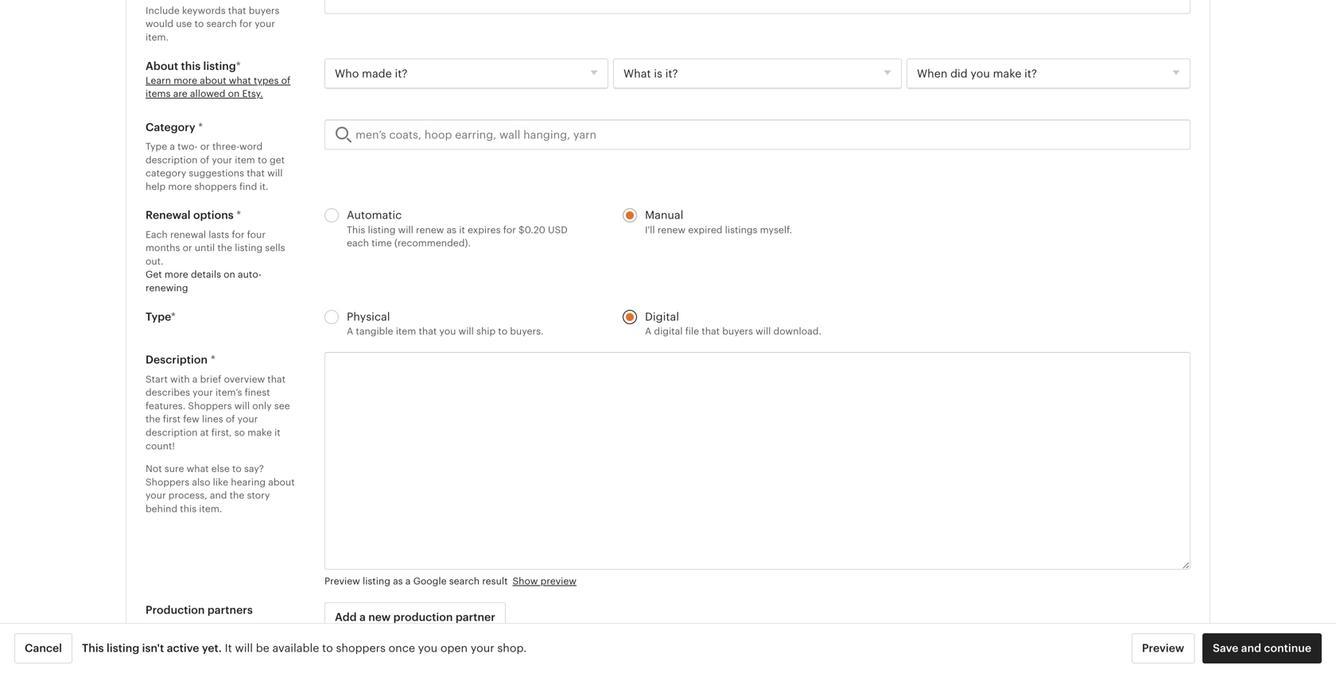 Task type: locate. For each thing, give the bounding box(es) containing it.
1 horizontal spatial you
[[418, 643, 438, 655]]

search inside the include keywords that buyers would use to search for your item.
[[206, 18, 237, 29]]

this up each
[[347, 225, 365, 235]]

that inside digital a digital file that buyers will download.
[[702, 326, 720, 337]]

get
[[270, 155, 285, 165]]

0 vertical spatial this
[[181, 59, 201, 72]]

more down 'category'
[[168, 181, 192, 192]]

the inside the renewal options * each renewal lasts for four months or until the listing sells out. get more details on auto- renewing
[[217, 243, 232, 254]]

1 vertical spatial what
[[187, 464, 209, 475]]

1 horizontal spatial this
[[347, 225, 365, 235]]

you right once
[[418, 643, 438, 655]]

type inside category * type a two- or three-word description of your item to get category suggestions that will help more shoppers find it.
[[146, 141, 167, 152]]

that inside the start with a brief overview that describes your item's finest features. shoppers will only see the first few lines of your description at first, so make it count!
[[268, 374, 286, 385]]

1 horizontal spatial item
[[396, 326, 416, 337]]

production
[[394, 612, 453, 624], [155, 643, 205, 654]]

that up the finest in the bottom left of the page
[[268, 374, 286, 385]]

$0.20
[[519, 225, 546, 235]]

shoppers down suggestions
[[194, 181, 237, 192]]

a inside physical a tangible item that you will ship to buyers.
[[347, 326, 353, 337]]

first
[[163, 414, 181, 425]]

0 horizontal spatial you
[[220, 669, 236, 674]]

start
[[146, 374, 168, 385]]

1 vertical spatial production
[[155, 643, 205, 654]]

2 horizontal spatial you
[[439, 326, 456, 337]]

0 vertical spatial description
[[146, 155, 198, 165]]

that inside physical a tangible item that you will ship to buyers.
[[419, 326, 437, 337]]

0 horizontal spatial and
[[210, 491, 227, 501]]

for left $0.20
[[503, 225, 516, 235]]

renew up (recommended).
[[416, 225, 444, 235]]

or right "two-"
[[200, 141, 210, 152]]

a inside digital a digital file that buyers will download.
[[645, 326, 652, 337]]

1 type from the top
[[146, 141, 167, 152]]

shoppers up lines on the bottom
[[188, 401, 232, 412]]

listing inside automatic this listing will renew as it expires for $0.20 usd each time (recommended).
[[368, 225, 396, 235]]

1 vertical spatial shoppers
[[146, 477, 189, 488]]

add a new production partner
[[335, 612, 496, 624]]

0 vertical spatial shoppers
[[194, 181, 237, 192]]

* inside category * type a two- or three-word description of your item to get category suggestions that will help more shoppers find it.
[[198, 121, 203, 134]]

cancel
[[25, 643, 62, 655]]

or
[[200, 141, 210, 152], [183, 243, 192, 254]]

description up 'category'
[[146, 155, 198, 165]]

this right about
[[181, 59, 201, 72]]

will
[[267, 168, 283, 179], [398, 225, 414, 235], [459, 326, 474, 337], [756, 326, 771, 337], [234, 401, 250, 412], [235, 643, 253, 655]]

will down get
[[267, 168, 283, 179]]

to down the keywords
[[195, 18, 204, 29]]

automatic this listing will renew as it expires for $0.20 usd each time (recommended).
[[347, 209, 568, 249]]

1 vertical spatial about
[[268, 477, 295, 488]]

0 vertical spatial item
[[235, 155, 255, 165]]

listing down four on the left
[[235, 243, 263, 254]]

google
[[413, 577, 447, 587]]

0 horizontal spatial what
[[187, 464, 209, 475]]

1 vertical spatial search
[[449, 577, 480, 587]]

it.
[[260, 181, 269, 192]]

renewal options * each renewal lasts for four months or until the listing sells out. get more details on auto- renewing
[[146, 209, 285, 294]]

on inside the renewal options * each renewal lasts for four months or until the listing sells out. get more details on auto- renewing
[[224, 269, 235, 280]]

1 horizontal spatial a
[[347, 326, 353, 337]]

few
[[183, 414, 200, 425]]

your inside the production partners is this required for you? a production partner is anyone who's not a part of your etsy shop who helps you physical
[[232, 656, 253, 667]]

a
[[170, 141, 175, 152], [192, 374, 198, 385], [406, 577, 411, 587], [360, 612, 366, 624], [191, 656, 197, 667]]

2 renew from the left
[[658, 225, 686, 235]]

1 horizontal spatial it
[[459, 225, 465, 235]]

a inside category * type a two- or three-word description of your item to get category suggestions that will help more shoppers find it.
[[170, 141, 175, 152]]

it inside the start with a brief overview that describes your item's finest features. shoppers will only see the first few lines of your description at first, so make it count!
[[275, 428, 281, 438]]

renew inside automatic this listing will renew as it expires for $0.20 usd each time (recommended).
[[416, 225, 444, 235]]

* for category * type a two- or three-word description of your item to get category suggestions that will help more shoppers find it.
[[198, 121, 203, 134]]

production inside the production partners is this required for you? a production partner is anyone who's not a part of your etsy shop who helps you physical
[[155, 643, 205, 654]]

you
[[439, 326, 456, 337], [418, 643, 438, 655], [220, 669, 236, 674]]

* down renewing
[[171, 311, 176, 323]]

description down first
[[146, 428, 198, 438]]

0 horizontal spatial buyers
[[249, 5, 280, 16]]

say?
[[244, 464, 264, 475]]

0 horizontal spatial production
[[155, 643, 205, 654]]

0 vertical spatial production
[[394, 612, 453, 624]]

a down physical
[[347, 326, 353, 337]]

to right else
[[232, 464, 242, 475]]

will down the item's on the bottom of page
[[234, 401, 250, 412]]

a inside the production partners is this required for you? a production partner is anyone who's not a part of your etsy shop who helps you physical
[[191, 656, 197, 667]]

2 vertical spatial more
[[165, 269, 188, 280]]

None text field
[[325, 353, 1191, 571]]

on left etsy.
[[228, 88, 240, 99]]

2 vertical spatial this
[[156, 625, 172, 635]]

type down category
[[146, 141, 167, 152]]

0 horizontal spatial as
[[393, 577, 403, 587]]

1 vertical spatial description
[[146, 428, 198, 438]]

will up (recommended).
[[398, 225, 414, 235]]

you down it
[[220, 669, 236, 674]]

1 horizontal spatial as
[[447, 225, 457, 235]]

1 vertical spatial partner
[[208, 643, 242, 654]]

renew down manual
[[658, 225, 686, 235]]

1 horizontal spatial shoppers
[[336, 643, 386, 655]]

a up who's
[[146, 643, 152, 654]]

listings
[[725, 225, 758, 235]]

description
[[146, 155, 198, 165], [146, 428, 198, 438]]

1 vertical spatial buyers
[[723, 326, 753, 337]]

that right tangible
[[419, 326, 437, 337]]

sells
[[265, 243, 285, 254]]

1 vertical spatial and
[[1242, 643, 1262, 655]]

description *
[[146, 354, 216, 367]]

lasts
[[209, 229, 229, 240]]

2 type from the top
[[146, 311, 171, 323]]

to right 'ship'
[[498, 326, 508, 337]]

for inside automatic this listing will renew as it expires for $0.20 usd each time (recommended).
[[503, 225, 516, 235]]

this
[[347, 225, 365, 235], [82, 643, 104, 655]]

* right category
[[198, 121, 203, 134]]

preview up add
[[325, 577, 360, 587]]

partner up part
[[208, 643, 242, 654]]

item. down process,
[[199, 504, 222, 515]]

preview button
[[1132, 634, 1195, 664]]

*
[[236, 59, 241, 72], [198, 121, 203, 134], [236, 209, 241, 222], [171, 311, 176, 323], [211, 354, 216, 367]]

about inside not sure what else to say? shoppers also like hearing about your process, and the story behind this item.
[[268, 477, 295, 488]]

more up renewing
[[165, 269, 188, 280]]

renewal
[[146, 209, 191, 222]]

2 description from the top
[[146, 428, 198, 438]]

1 horizontal spatial what
[[229, 75, 251, 86]]

0 vertical spatial preview
[[325, 577, 360, 587]]

not sure what else to say? shoppers also like hearing about your process, and the story behind this item.
[[146, 464, 295, 515]]

0 vertical spatial more
[[174, 75, 197, 86]]

0 horizontal spatial shoppers
[[194, 181, 237, 192]]

* for type *
[[171, 311, 176, 323]]

a for physical
[[347, 326, 353, 337]]

the down hearing
[[230, 491, 244, 501]]

download.
[[774, 326, 822, 337]]

to inside the include keywords that buyers would use to search for your item.
[[195, 18, 204, 29]]

your up types on the left of page
[[255, 18, 275, 29]]

1 vertical spatial item
[[396, 326, 416, 337]]

listing
[[203, 59, 236, 72], [368, 225, 396, 235], [235, 243, 263, 254], [363, 577, 391, 587], [107, 643, 139, 655]]

it left expires
[[459, 225, 465, 235]]

1 vertical spatial on
[[224, 269, 235, 280]]

0 vertical spatial about
[[200, 75, 226, 86]]

1 horizontal spatial about
[[268, 477, 295, 488]]

0 vertical spatial item.
[[146, 32, 169, 43]]

will left 'ship'
[[459, 326, 474, 337]]

0 vertical spatial and
[[210, 491, 227, 501]]

search down the keywords
[[206, 18, 237, 29]]

preview left the save
[[1142, 643, 1185, 655]]

physical
[[347, 311, 390, 323]]

the down features.
[[146, 414, 160, 425]]

shoppers down add
[[336, 643, 386, 655]]

1 vertical spatial the
[[146, 414, 160, 425]]

production up not
[[155, 643, 205, 654]]

what up also
[[187, 464, 209, 475]]

or inside category * type a two- or three-word description of your item to get category suggestions that will help more shoppers find it.
[[200, 141, 210, 152]]

listing up learn more about what types of items are allowed on etsy. link
[[203, 59, 236, 72]]

search left result
[[449, 577, 480, 587]]

0 vertical spatial type
[[146, 141, 167, 152]]

item right tangible
[[396, 326, 416, 337]]

will inside the start with a brief overview that describes your item's finest features. shoppers will only see the first few lines of your description at first, so make it count!
[[234, 401, 250, 412]]

buyers right the keywords
[[249, 5, 280, 16]]

on
[[228, 88, 240, 99], [224, 269, 235, 280]]

and right the save
[[1242, 643, 1262, 655]]

your right open
[[471, 643, 495, 655]]

help
[[146, 181, 166, 192]]

that right file
[[702, 326, 720, 337]]

what up etsy.
[[229, 75, 251, 86]]

buyers right file
[[723, 326, 753, 337]]

0 vertical spatial what
[[229, 75, 251, 86]]

that up find
[[247, 168, 265, 179]]

shoppers down sure
[[146, 477, 189, 488]]

type
[[146, 141, 167, 152], [146, 311, 171, 323]]

you inside physical a tangible item that you will ship to buyers.
[[439, 326, 456, 337]]

2 vertical spatial the
[[230, 491, 244, 501]]

are
[[173, 88, 188, 99]]

include keywords that buyers would use to search for your item.
[[146, 5, 280, 43]]

a right not
[[191, 656, 197, 667]]

your down the three-
[[212, 155, 232, 165]]

about this listing * learn more about what types of items are allowed on etsy.
[[146, 59, 291, 99]]

1 horizontal spatial renew
[[658, 225, 686, 235]]

each
[[347, 238, 369, 249]]

production partners is this required for you? a production partner is anyone who's not a part of your etsy shop who helps you physical
[[146, 604, 287, 674]]

it right make
[[275, 428, 281, 438]]

0 horizontal spatial or
[[183, 243, 192, 254]]

item. down would
[[146, 32, 169, 43]]

0 horizontal spatial partner
[[208, 643, 242, 654]]

your down is
[[232, 656, 253, 667]]

of
[[281, 75, 291, 86], [200, 155, 209, 165], [226, 414, 235, 425], [220, 656, 230, 667]]

buyers.
[[510, 326, 544, 337]]

2 vertical spatial you
[[220, 669, 236, 674]]

1 vertical spatial item.
[[199, 504, 222, 515]]

item. inside the include keywords that buyers would use to search for your item.
[[146, 32, 169, 43]]

0 horizontal spatial this
[[82, 643, 104, 655]]

about up allowed
[[200, 75, 226, 86]]

that inside category * type a two- or three-word description of your item to get category suggestions that will help more shoppers find it.
[[247, 168, 265, 179]]

of down it
[[220, 656, 230, 667]]

* right "options"
[[236, 209, 241, 222]]

0 vertical spatial buyers
[[249, 5, 280, 16]]

a inside the start with a brief overview that describes your item's finest features. shoppers will only see the first few lines of your description at first, so make it count!
[[192, 374, 198, 385]]

1 horizontal spatial or
[[200, 141, 210, 152]]

you?
[[231, 625, 253, 635]]

type down renewing
[[146, 311, 171, 323]]

you left 'ship'
[[439, 326, 456, 337]]

0 horizontal spatial about
[[200, 75, 226, 86]]

1 horizontal spatial buyers
[[723, 326, 753, 337]]

0 vertical spatial partner
[[456, 612, 496, 624]]

your inside not sure what else to say? shoppers also like hearing about your process, and the story behind this item.
[[146, 491, 166, 501]]

lines
[[202, 414, 223, 425]]

expired
[[688, 225, 723, 235]]

0 vertical spatial this
[[347, 225, 365, 235]]

0 horizontal spatial item
[[235, 155, 255, 165]]

this right cancel
[[82, 643, 104, 655]]

buyers inside the include keywords that buyers would use to search for your item.
[[249, 5, 280, 16]]

and down like
[[210, 491, 227, 501]]

1 renew from the left
[[416, 225, 444, 235]]

0 horizontal spatial item.
[[146, 32, 169, 43]]

partner up open
[[456, 612, 496, 624]]

0 vertical spatial the
[[217, 243, 232, 254]]

the inside the start with a brief overview that describes your item's finest features. shoppers will only see the first few lines of your description at first, so make it count!
[[146, 414, 160, 425]]

for left you?
[[216, 625, 229, 635]]

for right use
[[239, 18, 252, 29]]

will inside category * type a two- or three-word description of your item to get category suggestions that will help more shoppers find it.
[[267, 168, 283, 179]]

1 horizontal spatial search
[[449, 577, 480, 587]]

digital
[[654, 326, 683, 337]]

shop.
[[498, 643, 527, 655]]

options
[[193, 209, 234, 222]]

preview
[[325, 577, 360, 587], [1142, 643, 1185, 655]]

will right it
[[235, 643, 253, 655]]

0 horizontal spatial renew
[[416, 225, 444, 235]]

to right available
[[322, 643, 333, 655]]

a down the digital
[[645, 326, 652, 337]]

of up first,
[[226, 414, 235, 425]]

your up behind
[[146, 491, 166, 501]]

will inside automatic this listing will renew as it expires for $0.20 usd each time (recommended).
[[398, 225, 414, 235]]

will left download.
[[756, 326, 771, 337]]

as
[[447, 225, 457, 235], [393, 577, 403, 587]]

more up are
[[174, 75, 197, 86]]

physical a tangible item that you will ship to buyers.
[[347, 311, 544, 337]]

1 vertical spatial preview
[[1142, 643, 1185, 655]]

listing left isn't
[[107, 643, 139, 655]]

this down process,
[[180, 504, 197, 515]]

0 vertical spatial or
[[200, 141, 210, 152]]

listing up "new"
[[363, 577, 391, 587]]

for left four on the left
[[232, 229, 245, 240]]

0 vertical spatial you
[[439, 326, 456, 337]]

listing up time
[[368, 225, 396, 235]]

0 horizontal spatial it
[[275, 428, 281, 438]]

1 vertical spatial more
[[168, 181, 192, 192]]

1 horizontal spatial and
[[1242, 643, 1262, 655]]

1 vertical spatial you
[[418, 643, 438, 655]]

it
[[225, 643, 232, 655]]

what
[[229, 75, 251, 86], [187, 464, 209, 475]]

this right is at the bottom of the page
[[156, 625, 172, 635]]

1 horizontal spatial preview
[[1142, 643, 1185, 655]]

* up brief
[[211, 354, 216, 367]]

isn't
[[142, 643, 164, 655]]

this listing isn't active yet. it will be available to shoppers once you open your shop.
[[82, 643, 527, 655]]

a
[[347, 326, 353, 337], [645, 326, 652, 337], [146, 643, 152, 654]]

0 vertical spatial search
[[206, 18, 237, 29]]

as left google
[[393, 577, 403, 587]]

to left get
[[258, 155, 267, 165]]

suggestions
[[189, 168, 244, 179]]

file
[[686, 326, 699, 337]]

production down google
[[394, 612, 453, 624]]

to
[[195, 18, 204, 29], [258, 155, 267, 165], [498, 326, 508, 337], [232, 464, 242, 475], [322, 643, 333, 655]]

about
[[200, 75, 226, 86], [268, 477, 295, 488]]

of right types on the left of page
[[281, 75, 291, 86]]

0 vertical spatial as
[[447, 225, 457, 235]]

0 horizontal spatial a
[[146, 643, 152, 654]]

myself.
[[760, 225, 793, 235]]

shoppers inside the start with a brief overview that describes your item's finest features. shoppers will only see the first few lines of your description at first, so make it count!
[[188, 401, 232, 412]]

about up story
[[268, 477, 295, 488]]

2 horizontal spatial a
[[645, 326, 652, 337]]

i'll
[[645, 225, 655, 235]]

more inside about this listing * learn more about what types of items are allowed on etsy.
[[174, 75, 197, 86]]

or down renewal
[[183, 243, 192, 254]]

also
[[192, 477, 210, 488]]

more
[[174, 75, 197, 86], [168, 181, 192, 192], [165, 269, 188, 280]]

add
[[335, 612, 357, 624]]

1 description from the top
[[146, 155, 198, 165]]

1 horizontal spatial item.
[[199, 504, 222, 515]]

1 vertical spatial as
[[393, 577, 403, 587]]

0 horizontal spatial search
[[206, 18, 237, 29]]

partner
[[456, 612, 496, 624], [208, 643, 242, 654]]

0 vertical spatial it
[[459, 225, 465, 235]]

shoppers inside not sure what else to say? shoppers also like hearing about your process, and the story behind this item.
[[146, 477, 189, 488]]

on left auto-
[[224, 269, 235, 280]]

preview inside button
[[1142, 643, 1185, 655]]

item down word
[[235, 155, 255, 165]]

1 vertical spatial it
[[275, 428, 281, 438]]

None field
[[325, 0, 1191, 14]]

open
[[441, 643, 468, 655]]

of up suggestions
[[200, 155, 209, 165]]

1 vertical spatial this
[[180, 504, 197, 515]]

0 horizontal spatial preview
[[325, 577, 360, 587]]

this inside not sure what else to say? shoppers also like hearing about your process, and the story behind this item.
[[180, 504, 197, 515]]

a right "with"
[[192, 374, 198, 385]]

0 vertical spatial on
[[228, 88, 240, 99]]

a inside the production partners is this required for you? a production partner is anyone who's not a part of your etsy shop who helps you physical
[[146, 643, 152, 654]]

digital a digital file that buyers will download.
[[645, 311, 822, 337]]

that right the keywords
[[228, 5, 246, 16]]

as up (recommended).
[[447, 225, 457, 235]]

1 vertical spatial or
[[183, 243, 192, 254]]

the down lasts
[[217, 243, 232, 254]]

0 vertical spatial shoppers
[[188, 401, 232, 412]]

describes
[[146, 388, 190, 398]]

1 vertical spatial type
[[146, 311, 171, 323]]

preview for preview listing as a google search result show preview
[[325, 577, 360, 587]]

* up learn more about what types of items are allowed on etsy. link
[[236, 59, 241, 72]]

of inside about this listing * learn more about what types of items are allowed on etsy.
[[281, 75, 291, 86]]



Task type: describe. For each thing, give the bounding box(es) containing it.
behind
[[146, 504, 178, 515]]

your down brief
[[193, 388, 213, 398]]

a right add
[[360, 612, 366, 624]]

who's
[[146, 656, 171, 667]]

1 horizontal spatial production
[[394, 612, 453, 624]]

buyers inside digital a digital file that buyers will download.
[[723, 326, 753, 337]]

men's coats, hoop earring, wall hanging, yarn search field
[[325, 120, 1191, 150]]

description inside category * type a two- or three-word description of your item to get category suggestions that will help more shoppers find it.
[[146, 155, 198, 165]]

like
[[213, 477, 228, 488]]

to inside category * type a two- or three-word description of your item to get category suggestions that will help more shoppers find it.
[[258, 155, 267, 165]]

count!
[[146, 441, 175, 452]]

description inside the start with a brief overview that describes your item's finest features. shoppers will only see the first few lines of your description at first, so make it count!
[[146, 428, 198, 438]]

make
[[248, 428, 272, 438]]

digital
[[645, 311, 679, 323]]

will inside digital a digital file that buyers will download.
[[756, 326, 771, 337]]

the inside not sure what else to say? shoppers also like hearing about your process, and the story behind this item.
[[230, 491, 244, 501]]

description
[[146, 354, 208, 367]]

what inside about this listing * learn more about what types of items are allowed on etsy.
[[229, 75, 251, 86]]

get
[[146, 269, 162, 280]]

etsy.
[[242, 88, 263, 99]]

expires
[[468, 225, 501, 235]]

more inside category * type a two- or three-word description of your item to get category suggestions that will help more shoppers find it.
[[168, 181, 192, 192]]

you inside the production partners is this required for you? a production partner is anyone who's not a part of your etsy shop who helps you physical
[[220, 669, 236, 674]]

story
[[247, 491, 270, 501]]

continue
[[1265, 643, 1312, 655]]

this inside about this listing * learn more about what types of items are allowed on etsy.
[[181, 59, 201, 72]]

more inside the renewal options * each renewal lasts for four months or until the listing sells out. get more details on auto- renewing
[[165, 269, 188, 280]]

four
[[247, 229, 266, 240]]

who
[[171, 669, 190, 674]]

finest
[[245, 388, 270, 398]]

save
[[1213, 643, 1239, 655]]

would
[[146, 18, 174, 29]]

save and continue button
[[1203, 634, 1322, 664]]

learn
[[146, 75, 171, 86]]

features.
[[146, 401, 186, 412]]

process,
[[169, 491, 207, 501]]

renewing
[[146, 283, 188, 294]]

a for digital
[[645, 326, 652, 337]]

show
[[513, 577, 538, 587]]

* for description *
[[211, 354, 216, 367]]

available
[[272, 643, 319, 655]]

listing inside the renewal options * each renewal lasts for four months or until the listing sells out. get more details on auto- renewing
[[235, 243, 263, 254]]

two-
[[178, 141, 198, 152]]

item inside category * type a two- or three-word description of your item to get category suggestions that will help more shoppers find it.
[[235, 155, 255, 165]]

with
[[170, 374, 190, 385]]

hearing
[[231, 477, 266, 488]]

see
[[274, 401, 290, 412]]

brief
[[200, 374, 221, 385]]

required
[[175, 625, 213, 635]]

months
[[146, 243, 180, 254]]

about inside about this listing * learn more about what types of items are allowed on etsy.
[[200, 75, 226, 86]]

sure
[[165, 464, 184, 475]]

once
[[389, 643, 415, 655]]

anyone
[[254, 643, 287, 654]]

preview for preview
[[1142, 643, 1185, 655]]

auto-
[[238, 269, 262, 280]]

cancel button
[[14, 634, 72, 664]]

category * type a two- or three-word description of your item to get category suggestions that will help more shoppers find it.
[[146, 121, 285, 192]]

ship
[[477, 326, 496, 337]]

of inside the start with a brief overview that describes your item's finest features. shoppers will only see the first few lines of your description at first, so make it count!
[[226, 414, 235, 425]]

category
[[146, 121, 196, 134]]

for inside the production partners is this required for you? a production partner is anyone who's not a part of your etsy shop who helps you physical
[[216, 625, 229, 635]]

not
[[174, 656, 189, 667]]

(recommended).
[[395, 238, 471, 249]]

active
[[167, 643, 199, 655]]

is
[[146, 625, 153, 635]]

item inside physical a tangible item that you will ship to buyers.
[[396, 326, 416, 337]]

to inside physical a tangible item that you will ship to buyers.
[[498, 326, 508, 337]]

renewal
[[170, 229, 206, 240]]

your inside category * type a two- or three-word description of your item to get category suggestions that will help more shoppers find it.
[[212, 155, 232, 165]]

automatic
[[347, 209, 402, 222]]

partner inside the production partners is this required for you? a production partner is anyone who's not a part of your etsy shop who helps you physical
[[208, 643, 242, 654]]

include
[[146, 5, 180, 16]]

as inside automatic this listing will renew as it expires for $0.20 usd each time (recommended).
[[447, 225, 457, 235]]

get more details on auto- renewing button
[[146, 268, 296, 295]]

of inside category * type a two- or three-word description of your item to get category suggestions that will help more shoppers find it.
[[200, 155, 209, 165]]

about
[[146, 59, 178, 72]]

items
[[146, 88, 171, 99]]

until
[[195, 243, 215, 254]]

usd
[[548, 225, 568, 235]]

what inside not sure what else to say? shoppers also like hearing about your process, and the story behind this item.
[[187, 464, 209, 475]]

show preview link
[[513, 577, 577, 587]]

item's
[[216, 388, 242, 398]]

* inside about this listing * learn more about what types of items are allowed on etsy.
[[236, 59, 241, 72]]

start with a brief overview that describes your item's finest features. shoppers will only see the first few lines of your description at first, so make it count!
[[146, 374, 290, 452]]

out.
[[146, 256, 164, 267]]

types
[[254, 75, 279, 86]]

type *
[[146, 311, 176, 323]]

1 vertical spatial this
[[82, 643, 104, 655]]

item. inside not sure what else to say? shoppers also like hearing about your process, and the story behind this item.
[[199, 504, 222, 515]]

on inside about this listing * learn more about what types of items are allowed on etsy.
[[228, 88, 240, 99]]

to inside not sure what else to say? shoppers also like hearing about your process, and the story behind this item.
[[232, 464, 242, 475]]

etsy
[[255, 656, 274, 667]]

1 horizontal spatial partner
[[456, 612, 496, 624]]

your inside the include keywords that buyers would use to search for your item.
[[255, 18, 275, 29]]

* inside the renewal options * each renewal lasts for four months or until the listing sells out. get more details on auto- renewing
[[236, 209, 241, 222]]

for inside the include keywords that buyers would use to search for your item.
[[239, 18, 252, 29]]

manual i'll renew expired listings myself.
[[645, 209, 793, 235]]

for inside the renewal options * each renewal lasts for four months or until the listing sells out. get more details on auto- renewing
[[232, 229, 245, 240]]

word
[[239, 141, 263, 152]]

keywords
[[182, 5, 226, 16]]

first,
[[211, 428, 232, 438]]

that inside the include keywords that buyers would use to search for your item.
[[228, 5, 246, 16]]

use
[[176, 18, 192, 29]]

it inside automatic this listing will renew as it expires for $0.20 usd each time (recommended).
[[459, 225, 465, 235]]

your up so at the bottom of page
[[238, 414, 258, 425]]

a left google
[[406, 577, 411, 587]]

be
[[256, 643, 270, 655]]

not
[[146, 464, 162, 475]]

category
[[146, 168, 186, 179]]

is
[[244, 643, 251, 654]]

only
[[252, 401, 272, 412]]

preview listing as a google search result show preview
[[325, 577, 577, 587]]

else
[[211, 464, 230, 475]]

result
[[482, 577, 508, 587]]

this inside automatic this listing will renew as it expires for $0.20 usd each time (recommended).
[[347, 225, 365, 235]]

helps
[[193, 669, 217, 674]]

so
[[234, 428, 245, 438]]

or inside the renewal options * each renewal lasts for four months or until the listing sells out. get more details on auto- renewing
[[183, 243, 192, 254]]

of inside the production partners is this required for you? a production partner is anyone who's not a part of your etsy shop who helps you physical
[[220, 656, 230, 667]]

listing inside about this listing * learn more about what types of items are allowed on etsy.
[[203, 59, 236, 72]]

save and continue
[[1213, 643, 1312, 655]]

will inside physical a tangible item that you will ship to buyers.
[[459, 326, 474, 337]]

1 vertical spatial shoppers
[[336, 643, 386, 655]]

tangible
[[356, 326, 393, 337]]

preview
[[541, 577, 577, 587]]

allowed
[[190, 88, 225, 99]]

this inside the production partners is this required for you? a production partner is anyone who's not a part of your etsy shop who helps you physical
[[156, 625, 172, 635]]

and inside not sure what else to say? shoppers also like hearing about your process, and the story behind this item.
[[210, 491, 227, 501]]

shoppers inside category * type a two- or three-word description of your item to get category suggestions that will help more shoppers find it.
[[194, 181, 237, 192]]

renew inside manual i'll renew expired listings myself.
[[658, 225, 686, 235]]

and inside button
[[1242, 643, 1262, 655]]



Task type: vqa. For each thing, say whether or not it's contained in the screenshot.
a within the START WITH A BRIEF OVERVIEW THAT DESCRIBES YOUR ITEM'S FINEST FEATURES. SHOPPERS WILL ONLY SEE THE FIRST FEW LINES OF YOUR DESCRIPTION AT FIRST, SO MAKE IT COUNT!
yes



